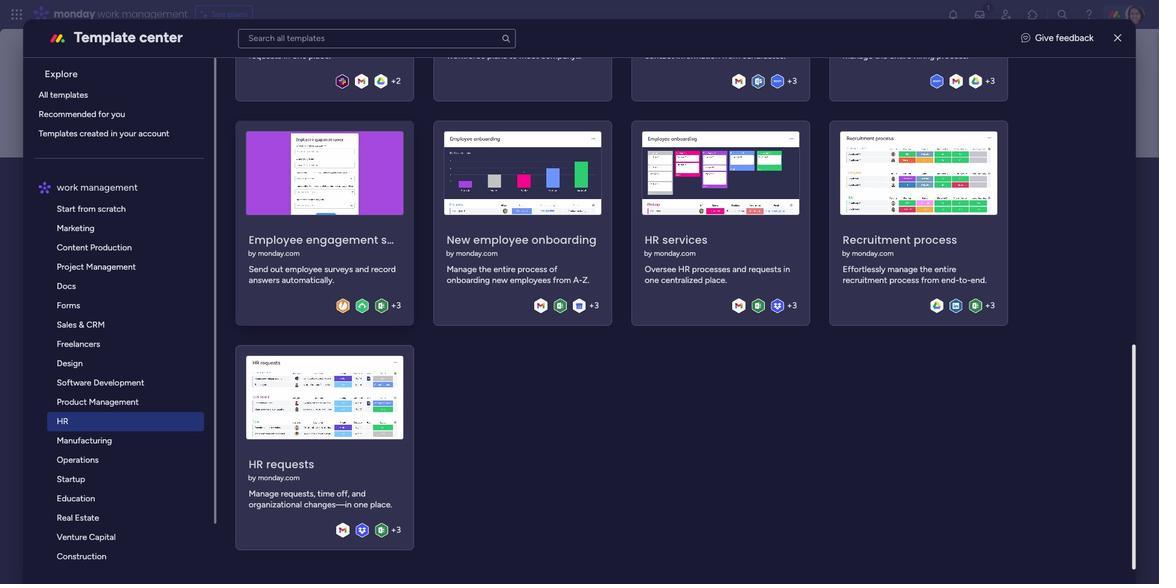 Task type: vqa. For each thing, say whether or not it's contained in the screenshot.
'scratch'
yes



Task type: locate. For each thing, give the bounding box(es) containing it.
monday.com for hr services
[[654, 249, 696, 258]]

sales & crm
[[57, 320, 105, 330]]

and left "record"
[[355, 264, 369, 274]]

automatically.
[[282, 275, 334, 285]]

send
[[249, 264, 268, 274]]

management down development
[[89, 397, 139, 407]]

1 horizontal spatial manage
[[888, 264, 918, 274]]

requests
[[249, 50, 282, 61], [749, 264, 782, 274], [266, 457, 315, 472]]

1 vertical spatial templates
[[120, 299, 163, 310]]

the down recruitment process by monday.com
[[920, 264, 933, 274]]

0 vertical spatial manage
[[843, 50, 873, 61]]

2 vertical spatial one
[[354, 500, 368, 510]]

hr
[[870, 40, 882, 50], [645, 232, 660, 247], [679, 264, 690, 274], [57, 417, 69, 427], [249, 457, 264, 472]]

plans right "see"
[[228, 9, 248, 19]]

the down new employee onboarding by monday.com
[[479, 264, 492, 274]]

to
[[936, 40, 944, 50], [509, 50, 517, 61]]

and for map out your current and future workforce plans to meet company goals.
[[529, 40, 543, 50]]

effortlessly
[[843, 264, 886, 274]]

and for manage all job roles and hiring manager requests in one place.
[[326, 40, 340, 50]]

by inside hr services by monday.com
[[644, 249, 652, 258]]

out up answers
[[271, 264, 283, 274]]

employee up automatically. on the left of the page
[[285, 264, 322, 274]]

manage for manage all job roles and hiring manager requests in one place.
[[249, 40, 279, 50]]

in
[[284, 50, 290, 61], [111, 129, 118, 139], [784, 264, 790, 274], [159, 268, 168, 281]]

hr for hr services by monday.com
[[645, 232, 660, 247]]

list box containing explore
[[28, 58, 216, 584]]

by inside hr requests by monday.com
[[248, 474, 256, 482]]

from inside manage the entire process of onboarding new employees from a-z.
[[553, 275, 571, 285]]

2 horizontal spatial place.
[[705, 275, 727, 285]]

process up effortlessly manage the entire recruitment process from end-to-end.
[[914, 232, 958, 247]]

and inside manage requests, time off, and organizational changes—in one place.
[[352, 489, 366, 499]]

1 horizontal spatial work
[[98, 7, 119, 21]]

1 vertical spatial management
[[89, 397, 139, 407]]

out for map
[[465, 40, 478, 50]]

search image
[[501, 34, 511, 43]]

1 horizontal spatial add
[[140, 191, 158, 202]]

manage down recruitment process by monday.com
[[888, 264, 918, 274]]

work up template
[[98, 7, 119, 21]]

0 horizontal spatial your
[[120, 129, 137, 139]]

invite members image
[[1000, 8, 1012, 21]]

0 vertical spatial onboarding
[[532, 232, 597, 247]]

0 horizontal spatial employee
[[285, 264, 322, 274]]

processes
[[692, 264, 731, 274]]

0 horizontal spatial templates
[[50, 90, 88, 100]]

list box
[[28, 58, 216, 584]]

0 horizontal spatial new
[[141, 162, 182, 189]]

entire up new
[[494, 264, 516, 274]]

0 vertical spatial management
[[86, 262, 136, 272]]

from up crm
[[97, 299, 117, 310]]

2 horizontal spatial the
[[920, 264, 933, 274]]

management up scratch
[[81, 182, 138, 193]]

manage inside manage the entire process of onboarding new employees from a-z.
[[447, 264, 477, 274]]

all
[[39, 90, 48, 100]]

entire inside manage the entire process of onboarding new employees from a-z.
[[494, 264, 516, 274]]

hiring
[[342, 40, 363, 50], [914, 50, 935, 61]]

0 horizontal spatial out
[[271, 264, 283, 274]]

place. right changes—in
[[370, 500, 392, 510]]

+ 2
[[391, 76, 401, 86]]

for
[[99, 109, 109, 120]]

effortlessly manage the entire recruitment process from end-to-end.
[[843, 264, 987, 285]]

explore
[[45, 68, 78, 80]]

your down you
[[120, 129, 137, 139]]

0 horizontal spatial job
[[291, 40, 303, 50]]

0 vertical spatial requests
[[249, 50, 282, 61]]

help image
[[1083, 8, 1095, 21]]

out inside map out your current and future workforce plans to meet company goals.
[[465, 40, 478, 50]]

1 horizontal spatial to
[[936, 40, 944, 50]]

0 horizontal spatial hiring
[[342, 40, 363, 50]]

job inside manage job applications and store contact information from candidates.
[[677, 40, 689, 50]]

1 horizontal spatial plans
[[487, 50, 507, 61]]

your left search image
[[480, 40, 497, 50]]

and up meet
[[529, 40, 543, 50]]

out inside send out employee surveys and record answers automatically.
[[271, 264, 283, 274]]

1 vertical spatial work
[[57, 182, 78, 193]]

from down applications
[[722, 50, 740, 61]]

job
[[291, 40, 303, 50], [677, 40, 689, 50]]

monday.com down employee
[[258, 249, 300, 258]]

and inside manage job applications and store contact information from candidates.
[[739, 40, 753, 50]]

add up "&"
[[77, 299, 94, 310]]

1 vertical spatial onboarding
[[447, 275, 490, 285]]

2 horizontal spatial one
[[645, 275, 659, 285]]

production
[[90, 243, 132, 253]]

centralized
[[661, 275, 703, 285]]

1 horizontal spatial onboarding
[[532, 232, 597, 247]]

monday.com inside recruitment process by monday.com
[[852, 249, 894, 258]]

0 vertical spatial add
[[140, 191, 158, 202]]

entire down 'professionals'
[[890, 50, 912, 61]]

1 horizontal spatial out
[[465, 40, 478, 50]]

1 vertical spatial new
[[447, 232, 471, 247]]

manage
[[249, 40, 279, 50], [645, 40, 675, 50], [447, 264, 477, 274], [249, 489, 279, 499]]

management
[[86, 262, 136, 272], [89, 397, 139, 407]]

the down 'professionals'
[[875, 50, 888, 61]]

hiring down 'professionals'
[[914, 50, 935, 61]]

and for manage requests, time off, and organizational changes—in one place.
[[352, 489, 366, 499]]

place. down processes
[[705, 275, 727, 285]]

and inside oversee hr processes and requests in one centralized place.
[[733, 264, 747, 274]]

entire up the end-
[[935, 264, 957, 274]]

hr inside hr services by monday.com
[[645, 232, 660, 247]]

0 vertical spatial hiring
[[342, 40, 363, 50]]

3 for recruitment process
[[990, 301, 995, 311]]

0 vertical spatial employee
[[474, 232, 529, 247]]

1 horizontal spatial hiring
[[914, 50, 935, 61]]

1 horizontal spatial new
[[447, 232, 471, 247]]

job up the information
[[677, 40, 689, 50]]

software development
[[57, 378, 144, 388]]

employee
[[474, 232, 529, 247], [285, 264, 322, 274]]

0 horizontal spatial add
[[77, 299, 94, 310]]

plans inside map out your current and future workforce plans to meet company goals.
[[487, 50, 507, 61]]

place. inside manage requests, time off, and organizational changes—in one place.
[[370, 500, 392, 510]]

boards
[[101, 234, 130, 246], [123, 268, 157, 281]]

2 vertical spatial process
[[890, 275, 919, 285]]

hr up organizational
[[249, 457, 264, 472]]

from left the end-
[[921, 275, 939, 285]]

None search field
[[238, 29, 516, 48]]

and right processes
[[733, 264, 747, 274]]

1 image
[[983, 1, 994, 14]]

1 vertical spatial place.
[[705, 275, 727, 285]]

0 horizontal spatial one
[[293, 50, 307, 61]]

0 horizontal spatial entire
[[494, 264, 516, 274]]

management down production
[[86, 262, 136, 272]]

recommended for you
[[39, 109, 125, 120]]

end-
[[942, 275, 959, 285]]

1 horizontal spatial place.
[[370, 500, 392, 510]]

manage job applications and store contact information from candidates.
[[645, 40, 786, 61]]

from inside effortlessly manage the entire recruitment process from end-to-end.
[[921, 275, 939, 285]]

1 vertical spatial add
[[77, 299, 94, 310]]

1 horizontal spatial the
[[875, 50, 888, 61]]

1 vertical spatial one
[[645, 275, 659, 285]]

onboarding
[[532, 232, 597, 247], [447, 275, 490, 285]]

management for product management
[[89, 397, 139, 407]]

one down oversee
[[645, 275, 659, 285]]

templates down you have 0 boards in this workspace
[[120, 299, 163, 310]]

1 vertical spatial plans
[[487, 50, 507, 61]]

manage inside manage all job roles and hiring manager requests in one place.
[[249, 40, 279, 50]]

0 vertical spatial one
[[293, 50, 307, 61]]

0 horizontal spatial place.
[[309, 50, 331, 61]]

1 horizontal spatial job
[[677, 40, 689, 50]]

0 horizontal spatial the
[[479, 264, 492, 274]]

0 horizontal spatial to
[[509, 50, 517, 61]]

one down roles
[[293, 50, 307, 61]]

freelancers
[[57, 339, 100, 350]]

monday
[[54, 7, 95, 21]]

monday.com down recruitment
[[852, 249, 894, 258]]

1 horizontal spatial your
[[480, 40, 497, 50]]

1 horizontal spatial one
[[354, 500, 368, 510]]

2
[[396, 76, 401, 86]]

templates inside button
[[120, 299, 163, 310]]

templates
[[50, 90, 88, 100], [120, 299, 163, 310]]

from down of
[[553, 275, 571, 285]]

manage down enable
[[843, 50, 873, 61]]

by for recruitment process
[[842, 249, 850, 258]]

boards down scratch
[[101, 234, 130, 246]]

template center
[[74, 28, 183, 46]]

manage the entire process of onboarding new employees from a-z.
[[447, 264, 590, 285]]

monday.com for hr requests
[[258, 474, 300, 482]]

one right changes—in
[[354, 500, 368, 510]]

hiring left 'manager'
[[342, 40, 363, 50]]

place.
[[309, 50, 331, 61], [705, 275, 727, 285], [370, 500, 392, 510]]

monday.com inside hr requests by monday.com
[[258, 474, 300, 482]]

work management templates element
[[35, 200, 214, 584]]

content production
[[57, 243, 132, 253]]

product
[[57, 397, 87, 407]]

work
[[98, 7, 119, 21], [57, 182, 78, 193]]

+ 3 for hr requests
[[391, 525, 401, 535]]

0 vertical spatial your
[[480, 40, 497, 50]]

from right start
[[78, 204, 96, 214]]

0 horizontal spatial plans
[[228, 9, 248, 19]]

0 vertical spatial to
[[936, 40, 944, 50]]

to-
[[959, 275, 971, 285]]

hr right enable
[[870, 40, 882, 50]]

monday.com up requests,
[[258, 474, 300, 482]]

and inside send out employee surveys and record answers automatically.
[[355, 264, 369, 274]]

1 vertical spatial manage
[[888, 264, 918, 274]]

hr up oversee
[[645, 232, 660, 247]]

by inside recruitment process by monday.com
[[842, 249, 850, 258]]

in inside oversee hr processes and requests in one centralized place.
[[784, 264, 790, 274]]

process up 'employees'
[[518, 264, 548, 274]]

manage for manage the entire process of onboarding new employees from a-z.
[[447, 264, 477, 274]]

requests inside hr requests by monday.com
[[266, 457, 315, 472]]

employee inside send out employee surveys and record answers automatically.
[[285, 264, 322, 274]]

the inside effortlessly manage the entire recruitment process from end-to-end.
[[920, 264, 933, 274]]

by
[[248, 249, 256, 258], [446, 249, 454, 258], [644, 249, 652, 258], [842, 249, 850, 258], [248, 474, 256, 482]]

give feedback
[[1035, 33, 1094, 44]]

you have 0 boards in this workspace
[[67, 268, 243, 281]]

and
[[326, 40, 340, 50], [529, 40, 543, 50], [739, 40, 753, 50], [355, 264, 369, 274], [733, 264, 747, 274], [352, 489, 366, 499]]

add right work management
[[140, 191, 158, 202]]

forms
[[57, 301, 80, 311]]

future
[[545, 40, 568, 50]]

0 vertical spatial new
[[141, 162, 182, 189]]

templates up "recommended"
[[50, 90, 88, 100]]

+ 3 for recruitment process
[[985, 301, 995, 311]]

1 vertical spatial requests
[[749, 264, 782, 274]]

0 vertical spatial templates
[[50, 90, 88, 100]]

1 vertical spatial process
[[518, 264, 548, 274]]

0 vertical spatial process
[[914, 232, 958, 247]]

hr down product
[[57, 417, 69, 427]]

to down current
[[509, 50, 517, 61]]

0 horizontal spatial manage
[[843, 50, 873, 61]]

monday.com down services
[[654, 249, 696, 258]]

requests down all
[[249, 50, 282, 61]]

easily
[[946, 40, 968, 50]]

0 vertical spatial work
[[98, 7, 119, 21]]

manage inside manage requests, time off, and organizational changes—in one place.
[[249, 489, 279, 499]]

to inside enable hr professionals to easily manage the entire hiring process.
[[936, 40, 944, 50]]

0 vertical spatial place.
[[309, 50, 331, 61]]

plans down current
[[487, 50, 507, 61]]

from inside manage job applications and store contact information from candidates.
[[722, 50, 740, 61]]

onboarding left new
[[447, 275, 490, 285]]

see plans button
[[195, 5, 253, 24]]

workspace
[[187, 162, 294, 189]]

process down recruitment process by monday.com
[[890, 275, 919, 285]]

onboarding inside manage the entire process of onboarding new employees from a-z.
[[447, 275, 490, 285]]

work up start
[[57, 182, 78, 193]]

capital
[[89, 532, 116, 543]]

workspace
[[191, 268, 243, 281]]

and inside map out your current and future workforce plans to meet company goals.
[[529, 40, 543, 50]]

2 vertical spatial requests
[[266, 457, 315, 472]]

+ 3 for new employee onboarding
[[589, 301, 599, 311]]

1 vertical spatial employee
[[285, 264, 322, 274]]

oversee hr processes and requests in one centralized place.
[[645, 264, 790, 285]]

hr up centralized on the right
[[679, 264, 690, 274]]

+ 3 for hr services
[[787, 301, 797, 311]]

james peterson image
[[1125, 5, 1145, 24]]

1 vertical spatial your
[[120, 129, 137, 139]]

new right the survey
[[447, 232, 471, 247]]

manage inside manage job applications and store contact information from candidates.
[[645, 40, 675, 50]]

job right all
[[291, 40, 303, 50]]

0 horizontal spatial onboarding
[[447, 275, 490, 285]]

hr inside oversee hr processes and requests in one centralized place.
[[679, 264, 690, 274]]

z.
[[583, 275, 590, 285]]

to up process.
[[936, 40, 944, 50]]

2 vertical spatial place.
[[370, 500, 392, 510]]

new
[[492, 275, 508, 285]]

monday.com up new
[[456, 249, 498, 258]]

monday.com inside hr services by monday.com
[[654, 249, 696, 258]]

1 horizontal spatial employee
[[474, 232, 529, 247]]

new inside new employee onboarding by monday.com
[[447, 232, 471, 247]]

employee up manage the entire process of onboarding new employees from a-z.
[[474, 232, 529, 247]]

new down account
[[141, 162, 182, 189]]

2 job from the left
[[677, 40, 689, 50]]

1 job from the left
[[291, 40, 303, 50]]

and inside manage all job roles and hiring manager requests in one place.
[[326, 40, 340, 50]]

entire inside effortlessly manage the entire recruitment process from end-to-end.
[[935, 264, 957, 274]]

boards right 0
[[123, 268, 157, 281]]

from
[[722, 50, 740, 61], [78, 204, 96, 214], [553, 275, 571, 285], [921, 275, 939, 285], [97, 299, 117, 310]]

&
[[79, 320, 84, 330]]

1 horizontal spatial entire
[[890, 50, 912, 61]]

0 vertical spatial out
[[465, 40, 478, 50]]

software
[[57, 378, 92, 388]]

2 horizontal spatial entire
[[935, 264, 957, 274]]

0 vertical spatial plans
[[228, 9, 248, 19]]

survey
[[381, 232, 418, 247]]

place. inside oversee hr processes and requests in one centralized place.
[[705, 275, 727, 285]]

requests right processes
[[749, 264, 782, 274]]

+
[[391, 76, 396, 86], [787, 76, 792, 86], [985, 76, 990, 86], [391, 301, 396, 311], [589, 301, 594, 311], [787, 301, 792, 311], [985, 301, 990, 311], [391, 525, 396, 535]]

services
[[662, 232, 708, 247]]

and right off,
[[352, 489, 366, 499]]

process
[[914, 232, 958, 247], [518, 264, 548, 274], [890, 275, 919, 285]]

requests up requests,
[[266, 457, 315, 472]]

out
[[465, 40, 478, 50], [271, 264, 283, 274]]

+ 3 for employee engagement survey
[[391, 301, 401, 311]]

hr inside hr requests by monday.com
[[249, 457, 264, 472]]

add inside add from templates button
[[77, 299, 94, 310]]

1 vertical spatial to
[[509, 50, 517, 61]]

by inside employee engagement survey by monday.com
[[248, 249, 256, 258]]

1 horizontal spatial templates
[[120, 299, 163, 310]]

New Workspace field
[[138, 162, 991, 189]]

and right roles
[[326, 40, 340, 50]]

and left the store at the right top of page
[[739, 40, 753, 50]]

process inside effortlessly manage the entire recruitment process from end-to-end.
[[890, 275, 919, 285]]

place. down roles
[[309, 50, 331, 61]]

onboarding up of
[[532, 232, 597, 247]]

hr inside work management templates element
[[57, 417, 69, 427]]

1 vertical spatial out
[[271, 264, 283, 274]]

surveys
[[325, 264, 353, 274]]

your
[[480, 40, 497, 50], [120, 129, 137, 139]]

of
[[550, 264, 558, 274]]

1 vertical spatial hiring
[[914, 50, 935, 61]]

out up "workforce"
[[465, 40, 478, 50]]

plans
[[228, 9, 248, 19], [487, 50, 507, 61]]

manage
[[843, 50, 873, 61], [888, 264, 918, 274]]

management up center
[[122, 7, 188, 21]]



Task type: describe. For each thing, give the bounding box(es) containing it.
construction
[[57, 552, 107, 562]]

permissions
[[200, 234, 251, 246]]

roles
[[305, 40, 324, 50]]

the inside manage the entire process of onboarding new employees from a-z.
[[479, 264, 492, 274]]

v2 user feedback image
[[1021, 32, 1030, 45]]

answers
[[249, 275, 280, 285]]

real estate
[[57, 513, 99, 523]]

development
[[94, 378, 144, 388]]

changes—in
[[304, 500, 352, 510]]

from inside button
[[97, 299, 117, 310]]

employees
[[510, 275, 551, 285]]

hr for hr requests by monday.com
[[249, 457, 264, 472]]

enable
[[843, 40, 868, 50]]

plans inside see plans button
[[228, 9, 248, 19]]

3 for employee engagement survey
[[396, 301, 401, 311]]

employee
[[249, 232, 303, 247]]

enable hr professionals to easily manage the entire hiring process.
[[843, 40, 969, 61]]

search everything image
[[1056, 8, 1068, 21]]

company
[[541, 50, 576, 61]]

workforce
[[447, 50, 485, 61]]

onboarding inside new employee onboarding by monday.com
[[532, 232, 597, 247]]

your inside the explore element
[[120, 129, 137, 139]]

explore element
[[35, 86, 214, 144]]

inbox image
[[974, 8, 986, 21]]

estate
[[75, 513, 99, 523]]

requests,
[[281, 489, 316, 499]]

goals.
[[447, 61, 469, 72]]

from inside work management templates element
[[78, 204, 96, 214]]

by for hr services
[[644, 249, 652, 258]]

meet
[[519, 50, 539, 61]]

account
[[139, 129, 170, 139]]

hiring inside enable hr professionals to easily manage the entire hiring process.
[[914, 50, 935, 61]]

design
[[57, 359, 83, 369]]

and for send out employee surveys and record answers automatically.
[[355, 264, 369, 274]]

map out your current and future workforce plans to meet company goals.
[[447, 40, 576, 72]]

place. for hr requests
[[370, 500, 392, 510]]

hr for hr
[[57, 417, 69, 427]]

new for new employee onboarding by monday.com
[[447, 232, 471, 247]]

monday work management
[[54, 7, 188, 21]]

process inside manage the entire process of onboarding new employees from a-z.
[[518, 264, 548, 274]]

by for hr requests
[[248, 474, 256, 482]]

0 vertical spatial boards
[[101, 234, 130, 246]]

send out employee surveys and record answers automatically.
[[249, 264, 396, 285]]

give feedback link
[[1021, 32, 1094, 45]]

crm
[[87, 320, 105, 330]]

product management
[[57, 397, 139, 407]]

manage inside enable hr professionals to easily manage the entire hiring process.
[[843, 50, 873, 61]]

one inside manage all job roles and hiring manager requests in one place.
[[293, 50, 307, 61]]

manage requests, time off, and organizational changes—in one place.
[[249, 489, 392, 510]]

add for add
[[140, 191, 158, 202]]

management for project management
[[86, 262, 136, 272]]

information
[[676, 50, 720, 61]]

recruitment
[[843, 275, 887, 285]]

manage for manage job applications and store contact information from candidates.
[[645, 40, 675, 50]]

in inside the explore element
[[111, 129, 118, 139]]

map out your current and future workforce plans to meet company goals. button
[[434, 0, 612, 101]]

templates inside the explore element
[[50, 90, 88, 100]]

your inside map out your current and future workforce plans to meet company goals.
[[480, 40, 497, 50]]

the inside enable hr professionals to easily manage the entire hiring process.
[[875, 50, 888, 61]]

give
[[1035, 33, 1054, 44]]

applications
[[691, 40, 737, 50]]

new for new workspace
[[141, 162, 182, 189]]

candidates.
[[742, 50, 786, 61]]

time
[[318, 489, 335, 499]]

one inside manage requests, time off, and organizational changes—in one place.
[[354, 500, 368, 510]]

close image
[[1114, 34, 1121, 43]]

a-
[[573, 275, 583, 285]]

place. for hr services
[[705, 275, 727, 285]]

record
[[371, 264, 396, 274]]

to inside map out your current and future workforce plans to meet company goals.
[[509, 50, 517, 61]]

hiring inside manage all job roles and hiring manager requests in one place.
[[342, 40, 363, 50]]

recruitment
[[843, 232, 911, 247]]

manager
[[365, 40, 398, 50]]

created
[[80, 129, 109, 139]]

manage for manage requests, time off, and organizational changes—in one place.
[[249, 489, 279, 499]]

manage inside effortlessly manage the entire recruitment process from end-to-end.
[[888, 264, 918, 274]]

monday.com inside new employee onboarding by monday.com
[[456, 249, 498, 258]]

docs
[[57, 281, 76, 292]]

operations
[[57, 455, 99, 465]]

employee engagement survey by monday.com
[[248, 232, 418, 258]]

contact
[[645, 50, 674, 61]]

0 horizontal spatial work
[[57, 182, 78, 193]]

0 vertical spatial management
[[122, 7, 188, 21]]

sales
[[57, 320, 77, 330]]

by inside new employee onboarding by monday.com
[[446, 249, 454, 258]]

off,
[[337, 489, 350, 499]]

template
[[74, 28, 136, 46]]

all
[[281, 40, 289, 50]]

have
[[88, 268, 111, 281]]

this
[[171, 268, 188, 281]]

templates
[[39, 129, 78, 139]]

recruitment process by monday.com
[[842, 232, 958, 258]]

monday.com for recruitment process
[[852, 249, 894, 258]]

you
[[67, 268, 85, 281]]

templates created in your account
[[39, 129, 170, 139]]

1 vertical spatial boards
[[123, 268, 157, 281]]

add for add from templates
[[77, 299, 94, 310]]

in inside manage all job roles and hiring manager requests in one place.
[[284, 50, 290, 61]]

store
[[755, 40, 775, 50]]

add from templates button
[[67, 293, 173, 317]]

explore heading
[[35, 58, 214, 86]]

project
[[57, 262, 84, 272]]

education
[[57, 494, 95, 504]]

content
[[57, 243, 88, 253]]

0
[[114, 268, 121, 281]]

map
[[447, 40, 463, 50]]

start from scratch
[[57, 204, 126, 214]]

apps image
[[1027, 8, 1039, 21]]

1 vertical spatial management
[[81, 182, 138, 193]]

employee inside new employee onboarding by monday.com
[[474, 232, 529, 247]]

hr inside enable hr professionals to easily manage the entire hiring process.
[[870, 40, 882, 50]]

manufacturing
[[57, 436, 112, 446]]

see
[[211, 9, 226, 19]]

entire inside enable hr professionals to easily manage the entire hiring process.
[[890, 50, 912, 61]]

hr requests by monday.com
[[248, 457, 315, 482]]

requests inside oversee hr processes and requests in one centralized place.
[[749, 264, 782, 274]]

add from templates
[[77, 299, 163, 310]]

job inside manage all job roles and hiring manager requests in one place.
[[291, 40, 303, 50]]

new workspace
[[141, 162, 294, 189]]

engagement
[[306, 232, 378, 247]]

select product image
[[11, 8, 23, 21]]

real
[[57, 513, 73, 523]]

recommended
[[39, 109, 96, 120]]

hr services by monday.com
[[644, 232, 708, 258]]

3 for hr services
[[792, 301, 797, 311]]

place. inside manage all job roles and hiring manager requests in one place.
[[309, 50, 331, 61]]

scratch
[[98, 204, 126, 214]]

all templates
[[39, 90, 88, 100]]

project management
[[57, 262, 136, 272]]

notifications image
[[947, 8, 959, 21]]

Search all templates search field
[[238, 29, 516, 48]]

start
[[57, 204, 76, 214]]

one inside oversee hr processes and requests in one centralized place.
[[645, 275, 659, 285]]

process inside recruitment process by monday.com
[[914, 232, 958, 247]]

professionals
[[884, 40, 934, 50]]

3 for new employee onboarding
[[594, 301, 599, 311]]

feedback
[[1056, 33, 1094, 44]]

3 for hr requests
[[396, 525, 401, 535]]

startup
[[57, 474, 85, 485]]

marketing
[[57, 223, 95, 234]]

manage all job roles and hiring manager requests in one place.
[[249, 40, 398, 61]]

requests inside manage all job roles and hiring manager requests in one place.
[[249, 50, 282, 61]]

center
[[139, 28, 183, 46]]

current
[[499, 40, 527, 50]]

out for send
[[271, 264, 283, 274]]

monday.com inside employee engagement survey by monday.com
[[258, 249, 300, 258]]



